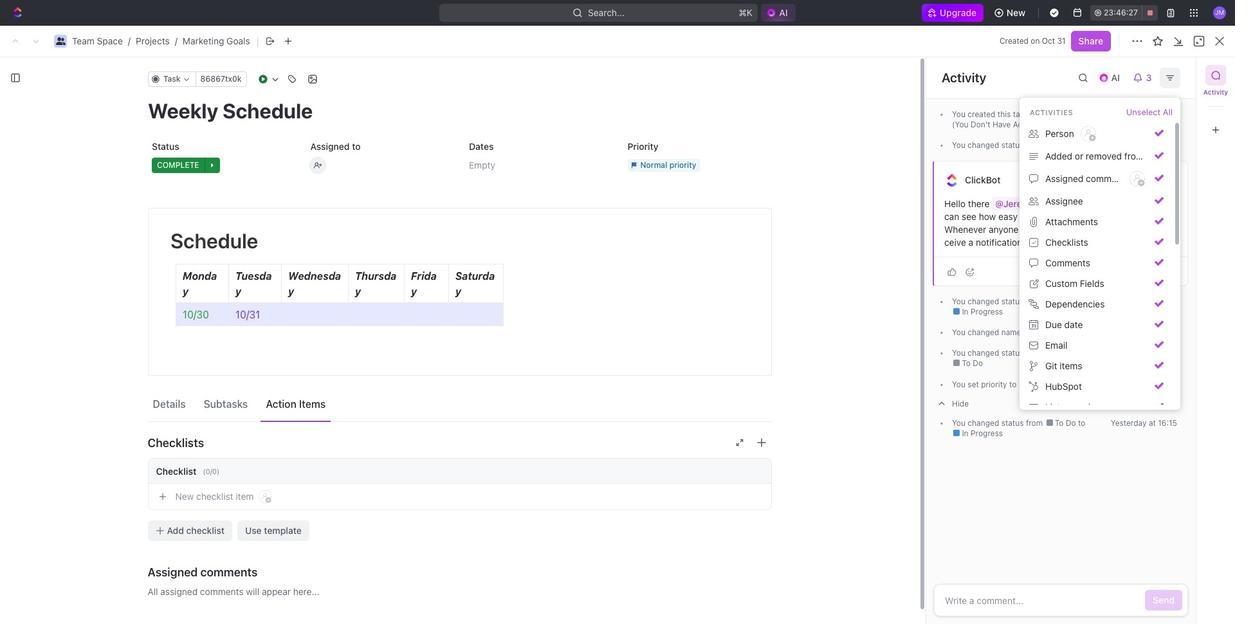 Task type: locate. For each thing, give the bounding box(es) containing it.
2 vertical spatial oct 31 at 10:54
[[1122, 175, 1178, 185]]

in down january 7, 2021 • in doc
[[997, 169, 1004, 180]]

1 vertical spatial scope of work
[[631, 411, 692, 422]]

my docs button
[[246, 220, 289, 246]]

do for yesterday
[[1066, 418, 1076, 428]]

2 meeting minutes from the top
[[238, 527, 309, 538]]

nov up 38
[[896, 504, 913, 515]]

1 horizontal spatial project
[[583, 128, 612, 139]]

2 template from the left
[[645, 458, 683, 469]]

new up see all
[[1184, 55, 1203, 66]]

• up clickbot
[[991, 149, 995, 159]]

doc inside row
[[238, 296, 255, 307]]

11:25
[[1158, 297, 1177, 306]]

thursda y
[[355, 270, 396, 297]]

mins down normal
[[1011, 411, 1031, 422]]

1 you from the top
[[952, 109, 966, 119]]

untitled
[[923, 128, 956, 139]]

11:34 up 16:15
[[1158, 380, 1177, 389]]

1 template from the left
[[238, 458, 277, 469]]

0 vertical spatial created
[[1000, 36, 1029, 46]]

on up about
[[1097, 211, 1107, 222]]

you left the name:
[[952, 327, 966, 337]]

1 january from the top
[[923, 149, 956, 160]]

assigned
[[160, 586, 198, 597]]

1 51 from the top
[[999, 411, 1009, 422]]

1 meeting from the top
[[238, 319, 273, 330]]

3 nov 17 from the top
[[896, 504, 924, 515]]

nov 17 up 38
[[896, 504, 924, 515]]

0 horizontal spatial 21
[[915, 272, 925, 283]]

on inside ! tagging you here so you can see how easy it is to collaborate on clickup. whenever anyone @mentions you about work, you'll re ceive a notification in your inbox.
[[1097, 211, 1107, 222]]

changed status from
[[966, 140, 1045, 150], [966, 297, 1045, 306], [966, 348, 1045, 358], [966, 418, 1045, 428]]

changed for nov 1 at 11:34
[[968, 348, 999, 358]]

you left here
[[1105, 198, 1120, 209]]

scope up ✨
[[631, 411, 657, 422]]

1 changed from the top
[[968, 140, 999, 150]]

0 horizontal spatial guide
[[280, 458, 305, 469]]

0 vertical spatial do
[[1066, 297, 1076, 306]]

1 in progress from the top
[[960, 307, 1003, 317]]

here
[[1122, 198, 1141, 209]]

0 horizontal spatial assigned
[[148, 565, 198, 579]]

1 vertical spatial management
[[665, 504, 719, 515]]

1 vertical spatial assigned comments
[[148, 565, 258, 579]]

y for saturda y
[[455, 286, 461, 297]]

in progress for yesterday at 16:15
[[960, 429, 1003, 438]]

4 status from the top
[[1002, 418, 1024, 428]]

cell
[[208, 266, 222, 290], [611, 266, 739, 290], [1197, 266, 1220, 290], [208, 290, 222, 313], [611, 290, 739, 313], [1197, 290, 1220, 313], [208, 313, 222, 336], [611, 313, 739, 336], [1094, 313, 1197, 336], [1197, 313, 1220, 336], [208, 336, 222, 359], [222, 336, 611, 359], [611, 336, 739, 359], [1094, 336, 1197, 359], [1197, 336, 1220, 359], [208, 359, 222, 382], [1094, 359, 1197, 382], [1197, 359, 1220, 382], [208, 382, 222, 405], [611, 382, 739, 405], [739, 382, 889, 405], [1094, 382, 1197, 405], [1197, 382, 1220, 405], [208, 405, 222, 429], [1197, 405, 1220, 429], [208, 429, 222, 452], [222, 429, 611, 452], [1197, 429, 1220, 452], [208, 452, 222, 475], [991, 452, 1094, 475], [1094, 452, 1197, 475], [1197, 452, 1220, 475], [208, 475, 222, 498], [991, 475, 1094, 498], [1094, 475, 1197, 498], [1197, 475, 1220, 498], [208, 498, 222, 521], [991, 498, 1094, 521], [1094, 498, 1197, 521], [1197, 498, 1220, 521], [208, 521, 222, 544], [611, 521, 739, 544], [739, 521, 889, 544], [991, 521, 1094, 544], [1094, 521, 1197, 544], [1197, 521, 1220, 544], [208, 544, 222, 567], [611, 544, 739, 567], [739, 544, 889, 567], [991, 544, 1094, 567], [1094, 544, 1197, 567], [1197, 544, 1220, 567]]

you up '(you'
[[952, 109, 966, 119]]

0 vertical spatial progress
[[971, 307, 1003, 317]]

status down priority
[[1002, 418, 1024, 428]]

/ right space
[[128, 35, 131, 46]]

frida y
[[411, 270, 436, 297]]

from down access)
[[1026, 140, 1043, 150]]

2 minutes from the top
[[275, 527, 309, 538]]

4 17 from the top
[[915, 550, 924, 561]]

0 vertical spatial comments
[[1086, 173, 1130, 184]]

created for created by me
[[905, 107, 944, 119]]

1 vertical spatial assigned
[[1046, 173, 1084, 184]]

1 vertical spatial yesterday
[[999, 365, 1040, 376]]

nov 1 at 11:34 down nov 1 at 11:33
[[1127, 348, 1177, 358]]

y inside thursda y
[[355, 286, 361, 297]]

january for january 7, 2021
[[923, 149, 956, 160]]

management up the client 1 scope of work docs
[[280, 388, 336, 399]]

2 horizontal spatial new
[[1184, 55, 1203, 66]]

nov 17 row
[[208, 543, 1220, 569]]

9 row from the top
[[208, 429, 1220, 452]]

guide down the client 1 scope of work docs
[[280, 458, 305, 469]]

nov
[[896, 272, 913, 283], [999, 272, 1016, 283], [1127, 297, 1141, 306], [1127, 327, 1141, 337], [1127, 348, 1141, 358], [896, 365, 913, 376], [1127, 380, 1141, 389], [896, 458, 913, 469], [896, 504, 913, 515], [896, 550, 913, 561]]

y for monda y
[[182, 286, 188, 297]]

0 horizontal spatial you
[[1070, 224, 1085, 235]]

in progress for nov 1 at 11:25
[[960, 307, 1003, 317]]

new up the created on oct 31
[[1007, 7, 1026, 18]]

list inside button
[[1046, 401, 1060, 412]]

5 - from the top
[[747, 481, 751, 492]]

management inside button
[[280, 388, 336, 399]]

reply
[[1155, 267, 1175, 276]]

dec for row containing -
[[896, 435, 913, 446]]

comments inside assigned comments dropdown button
[[200, 565, 258, 579]]

17 down 38 mins ago
[[915, 550, 924, 561]]

2 horizontal spatial you
[[1155, 198, 1170, 209]]

by inside task sidebar content section
[[1031, 109, 1040, 119]]

0 vertical spatial 51
[[999, 411, 1009, 422]]

17 for ✨ template guide
[[915, 458, 924, 469]]

• inside january 7, 2021 • in doc
[[991, 149, 995, 159]]

1 horizontal spatial 6
[[288, 481, 294, 492]]

1 2021 from the top
[[968, 149, 988, 160]]

y inside monda y
[[182, 286, 188, 297]]

0 horizontal spatial template
[[238, 458, 277, 469]]

you
[[1105, 198, 1120, 209], [1155, 198, 1170, 209], [1070, 224, 1085, 235]]

0 horizontal spatial date
[[896, 251, 913, 261]]

3 - from the top
[[747, 435, 751, 446]]

all left assigned
[[148, 586, 158, 597]]

upgrade link
[[922, 4, 984, 22]]

in down have
[[997, 149, 1005, 160]]

row containing client 1 scope of work docs
[[208, 404, 1220, 430]]

y inside tuesda y
[[235, 286, 241, 297]]

10/31
[[235, 309, 260, 320]]

oct 31 at 10:54 down unselect all
[[1122, 140, 1177, 150]]

doc
[[1206, 55, 1222, 66], [1007, 149, 1024, 160], [1007, 169, 1024, 180], [238, 296, 255, 307]]

1 nov 17 from the top
[[896, 365, 924, 376]]

management
[[280, 388, 336, 399], [665, 504, 719, 515]]

0 vertical spatial meeting minutes
[[238, 319, 309, 330]]

- for scope of work
[[747, 411, 751, 422]]

3 y from the left
[[288, 286, 294, 297]]

10:54 down unselect all
[[1157, 140, 1177, 150]]

13 row from the top
[[208, 520, 1220, 546]]

0 vertical spatial •
[[991, 149, 995, 159]]

4 changed status from from the top
[[966, 418, 1045, 428]]

mins for 12
[[1011, 411, 1031, 422]]

project notes up resource
[[238, 365, 296, 376]]

0 horizontal spatial assigned comments
[[148, 565, 258, 579]]

in inside ! tagging you here so you can see how easy it is to collaborate on clickup. whenever anyone @mentions you about work, you'll re ceive a notification in your inbox.
[[1025, 237, 1032, 248]]

to do for nov 1 at 11:25
[[1053, 297, 1078, 306]]

do for nov
[[1066, 297, 1076, 306]]

my docs
[[249, 226, 286, 237]]

1 horizontal spatial /
[[175, 35, 178, 46]]

2 vertical spatial 6
[[288, 481, 294, 492]]

0 vertical spatial project notes
[[583, 128, 639, 139]]

comments
[[1086, 173, 1130, 184], [200, 565, 258, 579], [200, 586, 244, 597]]

1 vertical spatial project notes
[[238, 365, 296, 376]]

6 y from the left
[[455, 286, 461, 297]]

at
[[1148, 109, 1155, 119], [1148, 140, 1155, 150], [1148, 175, 1155, 185], [1149, 297, 1156, 306], [1149, 327, 1156, 337], [1149, 348, 1156, 358], [1149, 380, 1156, 389], [1149, 418, 1156, 428]]

-
[[747, 365, 751, 376], [747, 411, 751, 422], [747, 435, 751, 446], [747, 458, 751, 469], [747, 481, 751, 492], [747, 504, 751, 515]]

y inside frida y
[[411, 286, 417, 297]]

6
[[316, 272, 322, 283], [270, 296, 276, 307], [288, 481, 294, 492]]

1 vertical spatial 6
[[270, 296, 276, 307]]

yesterday at 16:15
[[1111, 418, 1177, 428]]

do up the set
[[973, 358, 983, 368]]

you right so
[[1155, 198, 1170, 209]]

status for oct 31 at 10:54
[[1002, 140, 1024, 150]]

• for january 7, 2021
[[991, 149, 995, 159]]

all left my
[[226, 226, 237, 237]]

doc inside button
[[1206, 55, 1222, 66]]

inbox.
[[1055, 237, 1080, 248]]

assigned comments down 'or'
[[1046, 173, 1130, 184]]

dates
[[469, 141, 493, 152]]

marketing
[[183, 35, 224, 46]]

custom fields button
[[1025, 273, 1169, 294]]

1 horizontal spatial 21
[[1018, 272, 1027, 283]]

task sidebar content section
[[926, 57, 1196, 624]]

0 horizontal spatial scope
[[238, 272, 265, 283]]

2 column header from the left
[[611, 246, 739, 267]]

in progress
[[960, 307, 1003, 317], [960, 429, 1003, 438]]

2 vertical spatial comments
[[200, 586, 244, 597]]

saturda
[[455, 270, 495, 282]]

template
[[238, 458, 277, 469], [645, 458, 683, 469]]

6 down the tuesda
[[270, 296, 276, 307]]

from for oct 31 at 10:54
[[1026, 140, 1043, 150]]

1 right client
[[265, 411, 269, 422]]

docs up 86867tx0k
[[216, 55, 237, 66]]

recent
[[224, 107, 258, 119]]

12
[[915, 411, 925, 422], [320, 458, 330, 469]]

docs inside row
[[336, 411, 358, 422]]

oct 31 at 10:54 up so
[[1122, 175, 1178, 185]]

7 row from the top
[[208, 382, 1220, 406]]

scope down "name"
[[238, 272, 265, 283]]

1 vertical spatial in progress
[[960, 429, 1003, 438]]

billing & invoicing
[[631, 481, 704, 492]]

6 for doc
[[270, 296, 276, 307]]

in down hide at bottom
[[962, 429, 969, 438]]

2 y from the left
[[235, 286, 241, 297]]

12 row from the top
[[208, 498, 1220, 521]]

from up 'weekly' at bottom right
[[1026, 297, 1043, 306]]

2 date from the left
[[999, 251, 1016, 261]]

2 horizontal spatial assigned
[[1046, 173, 1084, 184]]

send
[[1153, 595, 1175, 605]]

assigned comments up assigned
[[148, 565, 258, 579]]

0 vertical spatial 12
[[915, 411, 925, 422]]

nov 17 up dec 12
[[896, 365, 924, 376]]

oct up removed
[[1122, 140, 1135, 150]]

on down new button
[[1031, 36, 1040, 46]]

Search by name... text field
[[1015, 221, 1178, 240]]

2 guide from the left
[[686, 458, 710, 469]]

nov 17 down dec 12
[[896, 458, 924, 469]]

1 51 mins ago from the top
[[999, 411, 1049, 422]]

3 row from the top
[[208, 289, 1220, 314]]

mins right 38
[[910, 527, 930, 538]]

git items button
[[1025, 356, 1169, 376]]

removed
[[1086, 151, 1122, 161]]

0 vertical spatial nov 1 at 11:34
[[1127, 348, 1177, 358]]

1 vertical spatial 51 mins ago
[[999, 435, 1049, 446]]

0 horizontal spatial project
[[238, 365, 268, 376]]

2 17 from the top
[[915, 458, 924, 469]]

2 row from the top
[[208, 265, 1220, 291]]

11 row from the top
[[208, 474, 1220, 500]]

date down notification
[[999, 251, 1016, 261]]

work down items
[[312, 411, 334, 422]]

0 vertical spatial all
[[1163, 107, 1173, 117]]

2 nov 1 at 11:34 from the top
[[1127, 380, 1177, 389]]

schedule inside task sidebar content section
[[1054, 327, 1089, 337]]

1 vertical spatial created
[[905, 107, 944, 119]]

2 horizontal spatial scope
[[631, 411, 657, 422]]

2021 for january 1, 2021
[[968, 169, 988, 180]]

2 meeting from the top
[[238, 527, 273, 538]]

status down have
[[1002, 140, 1024, 150]]

table
[[208, 246, 1220, 569]]

comments down removed
[[1086, 173, 1130, 184]]

5 row from the top
[[208, 336, 1220, 359]]

changed for oct 31 at 10:54
[[968, 140, 999, 150]]

in progress down hide at bottom
[[960, 429, 1003, 438]]

business time image
[[619, 507, 627, 513]]

date left updated
[[896, 251, 913, 261]]

nov 21 down date updated button
[[896, 272, 925, 283]]

1 horizontal spatial new
[[1007, 7, 1026, 18]]

assigned comments button
[[148, 557, 772, 587]]

meeting down tuesda y
[[238, 319, 273, 330]]

#8678g9yjz (you don't have access)
[[952, 109, 1116, 129]]

1 vertical spatial notes
[[271, 365, 296, 376]]

0 horizontal spatial nov 21
[[896, 272, 925, 283]]

priority
[[627, 141, 658, 152]]

6 row from the top
[[208, 358, 1220, 384]]

1 vertical spatial 11:34
[[1158, 380, 1177, 389]]

3 changed from the top
[[968, 327, 999, 337]]

0 vertical spatial 6
[[316, 272, 322, 283]]

1 vertical spatial on
[[1097, 211, 1107, 222]]

checklist (0/0)
[[156, 466, 220, 476]]

1 horizontal spatial nov 21
[[999, 272, 1027, 283]]

3 17 from the top
[[915, 504, 924, 515]]

(you
[[952, 120, 969, 129]]

row
[[208, 246, 1220, 267], [208, 265, 1220, 291], [208, 289, 1220, 314], [208, 312, 1220, 337], [208, 336, 1220, 359], [208, 358, 1220, 384], [208, 382, 1220, 406], [208, 404, 1220, 430], [208, 429, 1220, 452], [208, 451, 1220, 476], [208, 474, 1220, 500], [208, 498, 1220, 521], [208, 520, 1220, 546]]

name
[[225, 251, 246, 261]]

2 nov 17 from the top
[[896, 458, 924, 469]]

2 - from the top
[[747, 411, 751, 422]]

progress up the name:
[[971, 307, 1003, 317]]

1 vertical spatial checklists
[[148, 436, 204, 449]]

1 17 from the top
[[915, 365, 924, 376]]

wednesda y
[[288, 270, 341, 297]]

2 january from the top
[[923, 169, 956, 180]]

row containing dec 5
[[208, 336, 1220, 359]]

0 horizontal spatial created
[[905, 107, 944, 119]]

6 you from the top
[[952, 380, 966, 389]]

52 up dec 12
[[896, 388, 907, 399]]

1 up yesterday at 16:15
[[1143, 380, 1147, 389]]

email button
[[1025, 335, 1169, 356]]

changed status from for yesterday at 16:15
[[966, 418, 1045, 428]]

docs right search
[[1142, 55, 1164, 66]]

due date button
[[1025, 315, 1169, 335]]

11:34 for set priority to
[[1158, 380, 1177, 389]]

nov 17
[[896, 365, 924, 376], [896, 458, 924, 469], [896, 504, 924, 515], [896, 550, 924, 561]]

item
[[236, 491, 254, 502]]

2 11:34 from the top
[[1158, 380, 1177, 389]]

scope of work down "name"
[[238, 272, 300, 283]]

2 2021 from the top
[[968, 169, 988, 180]]

3 you from the top
[[952, 297, 966, 306]]

4 changed from the top
[[968, 348, 999, 358]]

created up untitled
[[905, 107, 944, 119]]

meeting minutes button
[[224, 520, 603, 546]]

8 row from the top
[[208, 404, 1220, 430]]

1 date from the left
[[896, 251, 913, 261]]

comments up all assigned comments will appear here...
[[200, 565, 258, 579]]

docs left 2
[[336, 411, 358, 422]]

1 vertical spatial checklist
[[186, 525, 225, 536]]

assigned to
[[310, 141, 360, 152]]

1 vertical spatial minutes
[[275, 527, 309, 538]]

11:33
[[1158, 327, 1177, 337]]

oct 31 at 10:54
[[1122, 109, 1177, 119], [1122, 140, 1177, 150], [1122, 175, 1178, 185]]

1 vertical spatial new
[[1184, 55, 1203, 66]]

see all
[[1179, 108, 1204, 118]]

of left wednesda
[[267, 272, 276, 283]]

1 progress from the top
[[971, 307, 1003, 317]]

nov 17 for projects
[[896, 365, 924, 376]]

project inside row
[[238, 365, 268, 376]]

1 horizontal spatial by
[[1031, 109, 1040, 119]]

by up '(you'
[[947, 107, 959, 119]]

re
[[1163, 224, 1176, 235]]

6 - from the top
[[747, 504, 751, 515]]

0 vertical spatial january
[[923, 149, 956, 160]]

template up &
[[645, 458, 683, 469]]

date inside date updated button
[[896, 251, 913, 261]]

date inside the date viewed button
[[999, 251, 1016, 261]]

ago left hide at bottom
[[932, 388, 947, 399]]

changed down hide at bottom
[[968, 418, 999, 428]]

2 changed from the top
[[968, 297, 999, 306]]

add
[[167, 525, 184, 536]]

row containing project notes
[[208, 358, 1220, 384]]

activity
[[942, 70, 987, 85], [1204, 88, 1228, 96]]

0 horizontal spatial column header
[[208, 246, 222, 267]]

row containing welcome!
[[208, 498, 1220, 521]]

6 for scope of work
[[316, 272, 322, 283]]

assignee button
[[1025, 191, 1169, 212]]

yesterday
[[999, 342, 1040, 353], [999, 365, 1040, 376], [1111, 418, 1147, 428]]

51 mins ago down the hide dropdown button
[[999, 435, 1049, 446]]

1 11:34 from the top
[[1158, 348, 1177, 358]]

tab list
[[223, 220, 531, 246]]

1 vertical spatial january
[[923, 169, 956, 180]]

1 horizontal spatial date
[[999, 251, 1016, 261]]

10:54 up re
[[1157, 175, 1178, 185]]

21 down date viewed at the top of the page
[[1018, 272, 1027, 283]]

1 21 from the left
[[915, 272, 925, 283]]

scope
[[238, 272, 265, 283], [272, 411, 299, 422], [631, 411, 657, 422]]

changed status from down the name:
[[966, 348, 1045, 358]]

0 horizontal spatial projects
[[136, 35, 170, 46]]

all inside button
[[226, 226, 237, 237]]

at left see in the right top of the page
[[1148, 109, 1155, 119]]

1 guide from the left
[[280, 458, 305, 469]]

1 vertical spatial oct 31 at 10:54
[[1122, 140, 1177, 150]]

7 you from the top
[[952, 418, 966, 428]]

0 horizontal spatial 52 mins ago
[[896, 388, 947, 399]]

hide button
[[934, 395, 1188, 413]]

1 vertical spatial •
[[991, 170, 995, 180]]

1 horizontal spatial column header
[[611, 246, 739, 267]]

2 status from the top
[[1002, 297, 1024, 306]]

1 horizontal spatial assigned comments
[[1046, 173, 1130, 184]]

1 - from the top
[[747, 365, 751, 376]]

yesterday for dec 5
[[999, 342, 1040, 353]]

date updated button
[[889, 246, 953, 266]]

1 changed status from from the top
[[966, 140, 1045, 150]]

2 horizontal spatial all
[[1163, 107, 1173, 117]]

4 y from the left
[[355, 286, 361, 297]]

0 horizontal spatial all
[[148, 586, 158, 597]]

1 column header from the left
[[208, 246, 222, 267]]

from for nov 1 at 11:25
[[1026, 297, 1043, 306]]

2 51 from the top
[[999, 435, 1009, 446]]

notes inside row
[[271, 365, 296, 376]]

created
[[1000, 36, 1029, 46], [905, 107, 944, 119]]

y
[[182, 286, 188, 297], [235, 286, 241, 297], [288, 286, 294, 297], [355, 286, 361, 297], [411, 286, 417, 297], [455, 286, 461, 297]]

list moved
[[1046, 401, 1091, 412]]

ago down normal
[[1033, 411, 1049, 422]]

you down '(you'
[[952, 140, 966, 150]]

oct up here
[[1122, 175, 1135, 185]]

nov inside nov 17 'row'
[[896, 550, 913, 561]]

6 down template guide
[[288, 481, 294, 492]]

1 vertical spatial meeting minutes
[[238, 527, 309, 538]]

2 changed status from from the top
[[966, 297, 1045, 306]]

mins for 5
[[1011, 435, 1031, 446]]

- for agency management
[[747, 504, 751, 515]]

1 nov 1 at 11:34 from the top
[[1127, 348, 1177, 358]]

tuesda
[[235, 270, 272, 282]]

2 vertical spatial new
[[175, 491, 194, 502]]

fields
[[1080, 278, 1105, 289]]

2 51 mins ago from the top
[[999, 435, 1049, 446]]

to inside ! tagging you here so you can see how easy it is to collaborate on clickup. whenever anyone @mentions you about work, you'll re ceive a notification in your inbox.
[[1037, 211, 1046, 222]]

checklist inside button
[[186, 525, 225, 536]]

notes up resource management
[[271, 365, 296, 376]]

schedule up monda
[[170, 228, 258, 253]]

1 horizontal spatial template
[[645, 458, 683, 469]]

51 for dec 12
[[999, 411, 1009, 422]]

0 vertical spatial to do
[[1053, 297, 1078, 306]]

to do down "list moved"
[[1053, 418, 1078, 428]]

10:54
[[1157, 109, 1177, 119], [1157, 140, 1177, 150], [1157, 175, 1178, 185]]

10 row from the top
[[208, 451, 1220, 476]]

date for date updated
[[896, 251, 913, 261]]

4 - from the top
[[747, 458, 751, 469]]

1 vertical spatial 51
[[999, 435, 1009, 446]]

1 vertical spatial 10:54
[[1157, 140, 1177, 150]]

1 row from the top
[[208, 246, 1220, 267]]

1 / from the left
[[128, 35, 131, 46]]

0 horizontal spatial 12
[[320, 458, 330, 469]]

of up ✨ template guide
[[660, 411, 668, 422]]

new checklist item
[[175, 491, 254, 502]]

1 y from the left
[[182, 286, 188, 297]]

checklists up checklist
[[148, 436, 204, 449]]

5 you from the top
[[952, 348, 966, 358]]

new for new checklist item
[[175, 491, 194, 502]]

upgrade
[[940, 7, 977, 18]]

0 horizontal spatial 52
[[896, 388, 907, 399]]

ago up "list moved"
[[1035, 388, 1050, 399]]

git
[[1046, 360, 1057, 371]]

Edit task name text field
[[148, 98, 772, 123]]

activity inside task sidebar content section
[[942, 70, 987, 85]]

ago for 52 mins ago
[[1035, 388, 1050, 399]]

1 meeting minutes from the top
[[238, 319, 309, 330]]

agency
[[631, 504, 662, 515]]

assigned comments inside button
[[1046, 173, 1130, 184]]

list down hubspot at the bottom right of the page
[[1046, 401, 1060, 412]]

ago for dec 12
[[1033, 411, 1049, 422]]

1 52 mins ago from the left
[[896, 388, 947, 399]]

activity up all
[[1204, 88, 1228, 96]]

nov 21 down date viewed at the top of the page
[[999, 272, 1027, 283]]

6 for invoices
[[288, 481, 294, 492]]

at left 11:33
[[1149, 327, 1156, 337]]

5 changed from the top
[[968, 418, 999, 428]]

date updated
[[896, 251, 946, 261]]

1 vertical spatial activity
[[1204, 88, 1228, 96]]

0 vertical spatial activity
[[942, 70, 987, 85]]

5 y from the left
[[411, 286, 417, 297]]

row containing invoices
[[208, 474, 1220, 500]]

1 vertical spatial list
[[1046, 401, 1060, 412]]

y inside saturda y
[[455, 286, 461, 297]]

invoices
[[238, 481, 273, 492]]

3 changed status from from the top
[[966, 348, 1045, 358]]

3 status from the top
[[1002, 348, 1024, 358]]

to do
[[1053, 297, 1078, 306], [960, 358, 983, 368], [1053, 418, 1078, 428]]

0 horizontal spatial management
[[280, 388, 336, 399]]

2 in progress from the top
[[960, 429, 1003, 438]]

0 horizontal spatial by
[[947, 107, 959, 119]]

notes up the priority at the top right of the page
[[615, 128, 639, 139]]

changed down don't
[[968, 140, 999, 150]]

monda y
[[182, 270, 217, 297]]

all for all
[[226, 226, 237, 237]]

1 horizontal spatial work
[[312, 411, 334, 422]]

10:54 left see in the right top of the page
[[1157, 109, 1177, 119]]

1 status from the top
[[1002, 140, 1024, 150]]

changed left the name:
[[968, 327, 999, 337]]

column header
[[208, 246, 222, 267], [611, 246, 739, 267]]

4 nov 17 from the top
[[896, 550, 924, 561]]

ago for dec 5
[[1033, 435, 1049, 446]]

checklist for add
[[186, 525, 225, 536]]

all button
[[223, 220, 241, 246]]

nov 1 at 11:34 for set priority to
[[1127, 380, 1177, 389]]

january for january 1, 2021
[[923, 169, 956, 180]]

31 down unselect
[[1137, 140, 1145, 150]]

2 vertical spatial to do
[[1053, 418, 1078, 428]]

1 horizontal spatial list
[[1146, 151, 1161, 161]]

changed for nov 1 at 11:25
[[968, 297, 999, 306]]

1 horizontal spatial schedule
[[1054, 327, 1089, 337]]

2 vertical spatial yesterday
[[1111, 418, 1147, 428]]

1 horizontal spatial activity
[[1204, 88, 1228, 96]]

2 vertical spatial assigned
[[148, 565, 198, 579]]

oct 31 at 10:54 left see in the right top of the page
[[1122, 109, 1177, 119]]

normal
[[1031, 380, 1059, 389]]

minutes inside meeting minutes button
[[275, 527, 309, 538]]

• inside january 1, 2021 • in doc
[[991, 170, 995, 180]]

work right the tuesda
[[278, 272, 300, 283]]

dec 12
[[896, 411, 925, 422]]

0 horizontal spatial schedule
[[170, 228, 258, 253]]

2 progress from the top
[[971, 429, 1003, 438]]

from for nov 1 at 11:34
[[1026, 348, 1043, 358]]

of down items
[[301, 411, 310, 422]]

y inside wednesda y
[[288, 286, 294, 297]]

y down wednesda
[[288, 286, 294, 297]]

assignee
[[1046, 196, 1083, 207]]

31 left see in the right top of the page
[[1137, 109, 1145, 119]]



Task type: vqa. For each thing, say whether or not it's contained in the screenshot.
topmost "Schedule"
yes



Task type: describe. For each thing, give the bounding box(es) containing it.
custom
[[1046, 278, 1078, 289]]

⌘k
[[739, 7, 753, 18]]

1 horizontal spatial you
[[1105, 198, 1120, 209]]

0 vertical spatial project
[[583, 128, 612, 139]]

search
[[1110, 55, 1140, 66]]

weekly
[[1026, 327, 1052, 337]]

changed status from for nov 1 at 11:34
[[966, 348, 1045, 358]]

use template
[[245, 525, 302, 536]]

at left 11:25
[[1149, 297, 1156, 306]]

will
[[246, 586, 259, 597]]

- for ✨ template guide
[[747, 458, 751, 469]]

due date
[[1046, 319, 1083, 330]]

at down unselect all
[[1148, 140, 1155, 150]]

hubspot
[[1046, 381, 1082, 392]]

progress for nov 1 at 11:25
[[971, 307, 1003, 317]]

y for tuesda y
[[235, 286, 241, 297]]

frida
[[411, 270, 436, 282]]

assigned inside button
[[1046, 173, 1084, 184]]

unselect
[[1126, 107, 1161, 117]]

goals
[[227, 35, 250, 46]]

changed for yesterday at 16:15
[[968, 418, 999, 428]]

- for billing & invoicing
[[747, 481, 751, 492]]

projects inside "team space / projects / marketing goals |"
[[136, 35, 170, 46]]

details
[[153, 398, 186, 410]]

task sidebar navigation tab list
[[1202, 65, 1230, 140]]

(0/0)
[[203, 467, 220, 475]]

31 left share
[[1057, 36, 1066, 46]]

! tagging you here so you can see how easy it is to collaborate on clickup. whenever anyone @mentions you about work, you'll re ceive a notification in your inbox.
[[945, 198, 1176, 248]]

changed status from for oct 31 at 10:54
[[966, 140, 1045, 150]]

at up yesterday at 16:15
[[1149, 380, 1156, 389]]

ago right 38
[[932, 527, 947, 538]]

#8678g9yjz
[[1073, 109, 1116, 119]]

1,
[[959, 169, 965, 180]]

nov left 11:33
[[1127, 327, 1141, 337]]

• for january 1, 2021
[[991, 170, 995, 180]]

saturda y
[[455, 270, 495, 297]]

nov 17 for ✨ template guide
[[896, 458, 924, 469]]

row containing -
[[208, 429, 1220, 452]]

meeting minutes inside button
[[238, 527, 309, 538]]

status for yesterday at 16:15
[[1002, 418, 1024, 428]]

yesterday for nov 17
[[999, 365, 1040, 376]]

priority
[[981, 380, 1007, 389]]

clickup.
[[1110, 211, 1145, 222]]

1 left 11:33
[[1143, 327, 1147, 337]]

row containing scope of work
[[208, 265, 1220, 291]]

checklist for new
[[196, 491, 233, 502]]

from inside button
[[1125, 151, 1144, 161]]

17 inside 'row'
[[915, 550, 924, 561]]

comments inside assigned comments button
[[1086, 173, 1130, 184]]

0 horizontal spatial of
[[267, 272, 276, 283]]

all assigned comments will appear here...
[[148, 586, 319, 597]]

action items button
[[261, 392, 331, 416]]

0 horizontal spatial work
[[278, 272, 300, 283]]

created on oct 31
[[1000, 36, 1066, 46]]

me
[[961, 107, 976, 119]]

resource management
[[238, 388, 336, 399]]

0 horizontal spatial on
[[1031, 36, 1040, 46]]

new doc button
[[1177, 50, 1230, 71]]

2 you from the top
[[952, 140, 966, 150]]

1 horizontal spatial assigned
[[310, 141, 349, 152]]

nov 17 for agency management
[[896, 504, 924, 515]]

- for projects
[[747, 365, 751, 376]]

person
[[1046, 128, 1074, 139]]

january 1, 2021 • in doc
[[923, 169, 1024, 180]]

share
[[1079, 35, 1103, 46]]

nov left 11:25
[[1127, 297, 1141, 306]]

dec for row containing invoices
[[896, 481, 913, 492]]

1 vertical spatial 12
[[320, 458, 330, 469]]

date
[[1065, 319, 1083, 330]]

tagging
[[1069, 198, 1102, 209]]

86867tx0k
[[200, 74, 241, 84]]

set
[[968, 380, 979, 389]]

nov up yesterday at 16:15
[[1127, 380, 1141, 389]]

31 up so
[[1138, 175, 1146, 185]]

status for nov 1 at 11:34
[[1002, 348, 1024, 358]]

16:15
[[1158, 418, 1177, 428]]

progress for yesterday at 16:15
[[971, 429, 1003, 438]]

at up so
[[1148, 175, 1155, 185]]

1 minutes from the top
[[275, 319, 309, 330]]

checklists inside checklists dropdown button
[[148, 436, 204, 449]]

51 mins ago for dec 5
[[999, 435, 1049, 446]]

so
[[1143, 198, 1153, 209]]

clickbot
[[965, 174, 1001, 185]]

hello there
[[945, 198, 992, 209]]

38
[[896, 527, 907, 538]]

details button
[[148, 392, 191, 416]]

row containing name
[[208, 246, 1220, 267]]

collaborate
[[1048, 211, 1094, 222]]

see
[[962, 211, 977, 222]]

notification
[[976, 237, 1023, 248]]

list moved button
[[1025, 397, 1169, 418]]

mins for mins
[[1012, 388, 1032, 399]]

billing
[[631, 481, 656, 492]]

1 vertical spatial do
[[973, 358, 983, 368]]

changed status from for nov 1 at 11:25
[[966, 297, 1045, 306]]

4 row from the top
[[208, 312, 1220, 337]]

nov down dec 12
[[896, 458, 913, 469]]

2 52 from the left
[[999, 388, 1010, 399]]

dec for row containing client 1 scope of work docs
[[896, 411, 913, 422]]

1 horizontal spatial of
[[301, 411, 310, 422]]

created by me
[[905, 107, 976, 119]]

whenever
[[945, 224, 987, 235]]

2 nov 21 from the left
[[999, 272, 1027, 283]]

2 vertical spatial 10:54
[[1157, 175, 1178, 185]]

due
[[1046, 319, 1062, 330]]

don't
[[971, 120, 991, 129]]

oct left share
[[1042, 36, 1055, 46]]

1 horizontal spatial 12
[[915, 411, 925, 422]]

complete
[[1053, 348, 1092, 358]]

4 you from the top
[[952, 327, 966, 337]]

17 for projects
[[915, 365, 924, 376]]

at left 16:15
[[1149, 418, 1156, 428]]

10:54 for created this task by copying
[[1157, 109, 1177, 119]]

in up "you changed name: weekly schedule"
[[962, 307, 969, 317]]

meeting inside button
[[238, 527, 273, 538]]

oct 31 at 10:54 for changed status from
[[1122, 140, 1177, 150]]

to do for yesterday at 16:15
[[1053, 418, 1078, 428]]

dec for 4th row
[[896, 319, 913, 330]]

assigned inside dropdown button
[[148, 565, 198, 579]]

git items
[[1046, 360, 1083, 371]]

2021 for january 7, 2021
[[968, 149, 988, 160]]

2 21 from the left
[[1018, 272, 1027, 283]]

row containing template guide
[[208, 451, 1220, 476]]

it
[[1020, 211, 1026, 222]]

1 horizontal spatial scope of work
[[631, 411, 692, 422]]

assigned comments button
[[1025, 167, 1169, 191]]

hide
[[952, 399, 969, 409]]

oct right #8678g9yjz
[[1122, 109, 1135, 119]]

nov down date updated button
[[896, 272, 913, 283]]

2 52 mins ago from the left
[[999, 388, 1050, 399]]

0 horizontal spatial scope of work
[[238, 272, 300, 283]]

row containing doc
[[208, 289, 1220, 314]]

client
[[238, 411, 263, 422]]

status for nov 1 at 11:25
[[1002, 297, 1024, 306]]

list inside button
[[1146, 151, 1161, 161]]

copying
[[1042, 109, 1070, 119]]

user group image
[[56, 37, 65, 45]]

nov 17 inside 'row'
[[896, 550, 924, 561]]

team space / projects / marketing goals |
[[72, 34, 259, 47]]

17 for agency management
[[915, 504, 924, 515]]

y for thursda y
[[355, 286, 361, 297]]

new for new
[[1007, 7, 1026, 18]]

untitled link
[[900, 124, 1214, 144]]

attachments
[[1046, 216, 1098, 227]]

project notes inside row
[[238, 365, 296, 376]]

2 horizontal spatial of
[[660, 411, 668, 422]]

how
[[979, 211, 996, 222]]

checklists inside checklists button
[[1046, 237, 1088, 248]]

dependencies button
[[1025, 294, 1169, 315]]

y for frida y
[[411, 286, 417, 297]]

add checklist
[[167, 525, 225, 536]]

table containing scope of work
[[208, 246, 1220, 569]]

new for new doc
[[1184, 55, 1203, 66]]

dec for row containing dec 5
[[896, 342, 913, 353]]

assigned comments inside dropdown button
[[148, 565, 258, 579]]

1 horizontal spatial project notes
[[583, 128, 639, 139]]

51 mins ago for dec 12
[[999, 411, 1049, 422]]

1 left 11:25
[[1144, 297, 1147, 306]]

date viewed button
[[991, 246, 1063, 266]]

1 vertical spatial to do
[[960, 358, 983, 368]]

sidebar navigation
[[0, 45, 192, 624]]

team space link
[[72, 35, 123, 46]]

dec for row containing doc
[[896, 296, 913, 307]]

|
[[257, 34, 259, 47]]

oct 31 at 10:54 for created this task by copying
[[1122, 109, 1177, 119]]

2 horizontal spatial work
[[671, 411, 692, 422]]

at down nov 1 at 11:33
[[1149, 348, 1156, 358]]

row containing resource management
[[208, 382, 1220, 406]]

nov up dec 12
[[896, 365, 913, 376]]

all for all assigned comments will appear here...
[[148, 586, 158, 597]]

added
[[1046, 151, 1073, 161]]

1 nov 21 from the left
[[896, 272, 925, 283]]

1 horizontal spatial scope
[[272, 411, 299, 422]]

10:54 for changed status from
[[1157, 140, 1177, 150]]

2 / from the left
[[175, 35, 178, 46]]

management for resource management
[[280, 388, 336, 399]]

tab list containing all
[[223, 220, 531, 246]]

wednesda
[[288, 270, 341, 282]]

11:34 for changed status from
[[1158, 348, 1177, 358]]

mins up dec 12
[[909, 388, 929, 399]]

resource management button
[[224, 383, 603, 406]]

date for date viewed
[[999, 251, 1016, 261]]

projects inside row
[[631, 365, 665, 376]]

new doc
[[1184, 55, 1222, 66]]

january 7, 2021 • in doc
[[923, 149, 1024, 160]]

search docs
[[1110, 55, 1164, 66]]

set priority to
[[966, 380, 1019, 389]]

created for created on oct 31
[[1000, 36, 1029, 46]]

here...
[[293, 586, 319, 597]]

from for yesterday at 16:15
[[1026, 418, 1043, 428]]

1 horizontal spatial notes
[[615, 128, 639, 139]]

search docs button
[[1092, 50, 1171, 71]]

1 52 from the left
[[896, 388, 907, 399]]

1 down nov 1 at 11:33
[[1143, 348, 1147, 358]]

send button
[[1145, 590, 1183, 611]]

activity inside task sidebar navigation tab list
[[1204, 88, 1228, 96]]

y for wednesda y
[[288, 286, 294, 297]]

51 for dec 5
[[999, 435, 1009, 446]]

name:
[[1002, 327, 1024, 337]]

1 inside row
[[265, 411, 269, 422]]

items
[[299, 398, 326, 410]]

management for agency management
[[665, 504, 719, 515]]

nov down date viewed at the top of the page
[[999, 272, 1016, 283]]

nov 1 at 11:34 for changed status from
[[1127, 348, 1177, 358]]

resource
[[238, 388, 278, 399]]

nov down nov 1 at 11:33
[[1127, 348, 1141, 358]]

share button
[[1071, 31, 1111, 51]]

yesterday inside task sidebar content section
[[1111, 418, 1147, 428]]

viewed
[[1018, 251, 1044, 261]]

docs right my
[[264, 226, 286, 237]]

checklists button
[[1025, 232, 1169, 253]]



